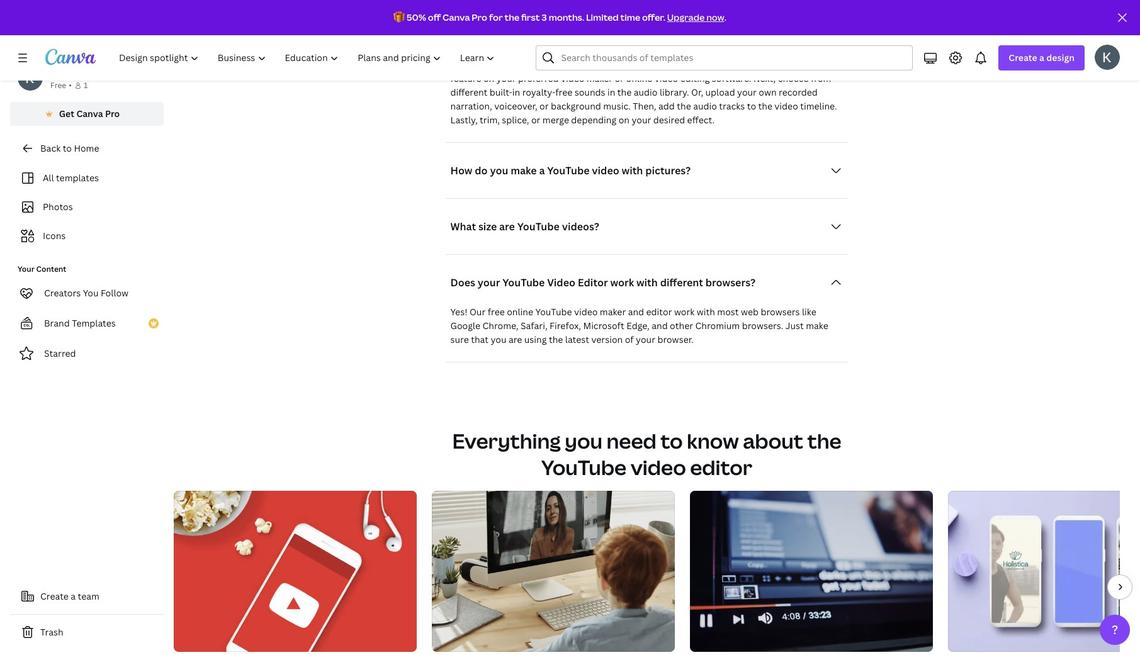 Task type: vqa. For each thing, say whether or not it's contained in the screenshot.
the right add
yes



Task type: locate. For each thing, give the bounding box(es) containing it.
0 vertical spatial canva
[[443, 11, 470, 23]]

0 horizontal spatial make
[[511, 163, 537, 177]]

0 horizontal spatial and
[[628, 306, 644, 318]]

1 vertical spatial editor
[[690, 454, 752, 481]]

browsers
[[761, 306, 800, 318]]

2 vertical spatial with
[[697, 306, 715, 318]]

video up the 'library.'
[[655, 72, 678, 84]]

audio up sounds
[[584, 58, 608, 70]]

pro up the back to home link
[[105, 108, 120, 120]]

splice,
[[502, 114, 529, 126]]

time
[[620, 11, 640, 23]]

your right 'does'
[[478, 276, 500, 289]]

0 horizontal spatial on
[[483, 72, 494, 84]]

videos?
[[562, 219, 599, 233]]

are left using
[[509, 333, 522, 345]]

to inside how do you add music to a youtube video? dropdown button
[[563, 28, 574, 42]]

1 vertical spatial add
[[463, 58, 479, 70]]

editor inside yes! our free online youtube video maker and editor work with most web browsers like google chrome, safari, firefox, microsoft edge, and other chromium browsers. just make sure that you are using the latest version of your browser.
[[646, 306, 672, 318]]

other
[[670, 320, 693, 332]]

a inside 'dropdown button'
[[539, 163, 545, 177]]

youtube inside yes! our free online youtube video maker and editor work with most web browsers like google chrome, safari, firefox, microsoft edge, and other chromium browsers. just make sure that you are using the latest version of your browser.
[[535, 306, 572, 318]]

0 vertical spatial how
[[450, 28, 472, 42]]

a left team
[[71, 591, 76, 602]]

0 vertical spatial maker
[[587, 72, 613, 84]]

a
[[576, 28, 582, 42], [1039, 52, 1044, 64], [649, 58, 654, 70], [539, 163, 545, 177], [71, 591, 76, 602]]

the down 'firefox,'
[[549, 333, 563, 345]]

1 horizontal spatial add
[[511, 28, 529, 42]]

Search search field
[[561, 46, 905, 70]]

get canva pro button
[[10, 102, 164, 126]]

tracks down upload
[[719, 100, 745, 112]]

work
[[610, 276, 634, 289], [674, 306, 695, 318]]

1
[[84, 80, 88, 91]]

yes! our free online youtube video maker and editor work with most web browsers like google chrome, safari, firefox, microsoft edge, and other chromium browsers. just make sure that you are using the latest version of your browser.
[[450, 306, 828, 345]]

your inside dropdown button
[[478, 276, 500, 289]]

know
[[687, 427, 739, 454]]

how for how do you add music to a youtube video?
[[450, 28, 472, 42]]

online up safari,
[[507, 306, 533, 318]]

desired
[[653, 114, 685, 126]]

0 horizontal spatial editing
[[680, 72, 710, 84]]

1 horizontal spatial free
[[555, 86, 572, 98]]

tracks down video?
[[610, 58, 636, 70]]

1 vertical spatial work
[[674, 306, 695, 318]]

audio
[[584, 58, 608, 70], [634, 86, 658, 98], [693, 100, 717, 112]]

0 vertical spatial add
[[511, 28, 529, 42]]

2 horizontal spatial audio
[[693, 100, 717, 112]]

create inside dropdown button
[[1009, 52, 1037, 64]]

to
[[563, 28, 574, 42], [638, 58, 647, 70], [747, 100, 756, 112], [63, 142, 72, 154], [661, 427, 683, 454]]

do inside 'dropdown button'
[[475, 163, 488, 177]]

0 horizontal spatial work
[[610, 276, 634, 289]]

creators you follow link
[[10, 281, 164, 306]]

free inside yes! our free online youtube video maker and editor work with most web browsers like google chrome, safari, firefox, microsoft edge, and other chromium browsers. just make sure that you are using the latest version of your browser.
[[488, 306, 505, 318]]

1 vertical spatial on
[[619, 114, 630, 126]]

your up built-
[[497, 72, 516, 84]]

in
[[512, 86, 520, 98], [607, 86, 615, 98]]

1 vertical spatial make
[[806, 320, 828, 332]]

0 vertical spatial different
[[450, 86, 487, 98]]

1 vertical spatial and
[[652, 320, 668, 332]]

google
[[450, 320, 480, 332]]

0 vertical spatial with
[[622, 163, 643, 177]]

how inside dropdown button
[[450, 28, 472, 42]]

the inside everything you need to know about the youtube video editor
[[807, 427, 841, 454]]

with up yes! our free online youtube video maker and editor work with most web browsers like google chrome, safari, firefox, microsoft edge, and other chromium browsers. just make sure that you are using the latest version of your browser.
[[636, 276, 658, 289]]

your inside yes! our free online youtube video maker and editor work with most web browsers like google chrome, safari, firefox, microsoft edge, and other chromium browsers. just make sure that you are using the latest version of your browser.
[[636, 333, 655, 345]]

size
[[478, 219, 497, 233]]

1 vertical spatial create
[[40, 591, 69, 602]]

1 do from the top
[[475, 28, 488, 42]]

0 vertical spatial on
[[483, 72, 494, 84]]

1 horizontal spatial make
[[806, 320, 828, 332]]

of
[[625, 333, 634, 345]]

you left need
[[565, 427, 602, 454]]

add
[[511, 28, 529, 42], [463, 58, 479, 70], [658, 100, 675, 112]]

create left team
[[40, 591, 69, 602]]

you inside 'dropdown button'
[[490, 163, 508, 177]]

does
[[450, 276, 475, 289]]

online up the then,
[[626, 72, 652, 84]]

canva right get
[[76, 108, 103, 120]]

0 horizontal spatial pro
[[105, 108, 120, 120]]

0 vertical spatial do
[[475, 28, 488, 42]]

canva
[[443, 11, 470, 23], [76, 108, 103, 120]]

off
[[428, 11, 441, 23]]

0 horizontal spatial editor
[[646, 306, 672, 318]]

or
[[573, 58, 582, 70], [615, 72, 624, 84], [540, 100, 549, 112], [531, 114, 540, 126]]

0 vertical spatial create
[[1009, 52, 1037, 64]]

1 vertical spatial maker
[[600, 306, 626, 318]]

0 horizontal spatial audio
[[584, 58, 608, 70]]

how
[[450, 28, 472, 42], [450, 163, 472, 177]]

with up 'chromium' at the right of page
[[697, 306, 715, 318]]

create
[[1009, 52, 1037, 64], [40, 591, 69, 602]]

video inside everything you need to know about the youtube video editor
[[631, 454, 686, 481]]

0 vertical spatial editor
[[646, 306, 672, 318]]

what
[[450, 219, 476, 233]]

or left the merge on the top
[[531, 114, 540, 126]]

2 vertical spatial audio
[[693, 100, 717, 112]]

in up music.
[[607, 86, 615, 98]]

voiceover,
[[494, 100, 537, 112]]

the right about
[[807, 427, 841, 454]]

on
[[483, 72, 494, 84], [619, 114, 630, 126]]

narration,
[[450, 100, 492, 112]]

do for make
[[475, 163, 488, 177]]

audio up the then,
[[634, 86, 658, 98]]

and up edge,
[[628, 306, 644, 318]]

latest
[[565, 333, 589, 345]]

add inside how do you add music to a youtube video? dropdown button
[[511, 28, 529, 42]]

to down video?
[[638, 58, 647, 70]]

2 vertical spatial add
[[658, 100, 675, 112]]

that
[[471, 333, 489, 345]]

video
[[561, 72, 584, 84], [655, 72, 678, 84], [775, 100, 798, 112], [592, 163, 619, 177], [574, 306, 598, 318], [631, 454, 686, 481]]

1 vertical spatial canva
[[76, 108, 103, 120]]

how inside 'dropdown button'
[[450, 163, 472, 177]]

1 horizontal spatial in
[[607, 86, 615, 98]]

0 horizontal spatial free
[[488, 306, 505, 318]]

0 vertical spatial online
[[626, 72, 652, 84]]

0 vertical spatial are
[[499, 219, 515, 233]]

maker up sounds
[[587, 72, 613, 84]]

first
[[521, 11, 540, 23]]

video left know at the bottom right of page
[[631, 454, 686, 481]]

how down lastly,
[[450, 163, 472, 177]]

create inside button
[[40, 591, 69, 602]]

audio up effect.
[[693, 100, 717, 112]]

back
[[40, 142, 61, 154]]

safari,
[[521, 320, 547, 332]]

free up the chrome,
[[488, 306, 505, 318]]

a left 'design'
[[1039, 52, 1044, 64]]

0 vertical spatial editing
[[800, 58, 829, 70]]

1 vertical spatial do
[[475, 163, 488, 177]]

1 horizontal spatial online
[[626, 72, 652, 84]]

editing
[[800, 58, 829, 70], [680, 72, 710, 84]]

0 horizontal spatial different
[[450, 86, 487, 98]]

different up narration,
[[450, 86, 487, 98]]

0 horizontal spatial canva
[[76, 108, 103, 120]]

you down trim,
[[490, 163, 508, 177]]

0 vertical spatial free
[[555, 86, 572, 98]]

add down the first
[[511, 28, 529, 42]]

the
[[505, 11, 519, 23], [747, 58, 761, 70], [617, 86, 632, 98], [677, 100, 691, 112], [758, 100, 772, 112], [549, 333, 563, 345], [807, 427, 841, 454]]

1 vertical spatial different
[[660, 276, 703, 289]]

0 vertical spatial make
[[511, 163, 537, 177]]

2 in from the left
[[607, 86, 615, 98]]

with inside 'dropdown button'
[[622, 163, 643, 177]]

or,
[[691, 86, 703, 98]]

version
[[591, 333, 623, 345]]

1 horizontal spatial tracks
[[719, 100, 745, 112]]

1 horizontal spatial on
[[619, 114, 630, 126]]

pro left for
[[472, 11, 487, 23]]

0 vertical spatial pro
[[472, 11, 487, 23]]

make down like
[[806, 320, 828, 332]]

tracks
[[610, 58, 636, 70], [719, 100, 745, 112]]

0 horizontal spatial create
[[40, 591, 69, 602]]

or up music.
[[615, 72, 624, 84]]

maker
[[587, 72, 613, 84], [600, 306, 626, 318]]

and
[[628, 306, 644, 318], [652, 320, 668, 332]]

1 horizontal spatial audio
[[634, 86, 658, 98]]

0 vertical spatial work
[[610, 276, 634, 289]]

make down splice, on the left of the page
[[511, 163, 537, 177]]

youtube video size guide image
[[174, 491, 417, 652]]

offer.
[[642, 11, 665, 23]]

to down next,
[[747, 100, 756, 112]]

brand templates
[[44, 317, 116, 329]]

to right back
[[63, 142, 72, 154]]

1 vertical spatial with
[[636, 276, 658, 289]]

are right size
[[499, 219, 515, 233]]

editing up or,
[[680, 72, 710, 84]]

video up sounds
[[561, 72, 584, 84]]

your down 'software.'
[[737, 86, 757, 98]]

1 vertical spatial online
[[507, 306, 533, 318]]

0 horizontal spatial add
[[463, 58, 479, 70]]

editing up from
[[800, 58, 829, 70]]

your
[[497, 72, 516, 84], [737, 86, 757, 98], [632, 114, 651, 126], [478, 276, 500, 289], [636, 333, 655, 345]]

do inside dropdown button
[[475, 28, 488, 42]]

0 horizontal spatial in
[[512, 86, 520, 98]]

upgrade
[[667, 11, 705, 23]]

and up browser. on the right
[[652, 320, 668, 332]]

1 horizontal spatial editor
[[690, 454, 752, 481]]

work right the editor
[[610, 276, 634, 289]]

1 vertical spatial pro
[[105, 108, 120, 120]]

with left pictures?
[[622, 163, 643, 177]]

editor inside everything you need to know about the youtube video editor
[[690, 454, 752, 481]]

1 vertical spatial tracks
[[719, 100, 745, 112]]

0 horizontal spatial online
[[507, 306, 533, 318]]

30 proven strategies for promoting your youtube channel image
[[690, 491, 933, 652]]

1 horizontal spatial pro
[[472, 11, 487, 23]]

1 horizontal spatial work
[[674, 306, 695, 318]]

add up the desired
[[658, 100, 675, 112]]

how to start a successful youtube channel image
[[432, 491, 675, 652]]

photos
[[43, 201, 73, 213]]

different inside dropdown button
[[660, 276, 703, 289]]

a down months.
[[576, 28, 582, 42]]

1 vertical spatial are
[[509, 333, 522, 345]]

youtube inside everything you need to know about the youtube video editor
[[541, 454, 626, 481]]

2 do from the top
[[475, 163, 488, 177]]

in up the voiceover,
[[512, 86, 520, 98]]

maker up microsoft
[[600, 306, 626, 318]]

most
[[717, 306, 739, 318]]

you down for
[[490, 28, 508, 42]]

make
[[511, 163, 537, 177], [806, 320, 828, 332]]

1 how from the top
[[450, 28, 472, 42]]

•
[[69, 80, 72, 91]]

firefox,
[[550, 320, 581, 332]]

how up to at the top left
[[450, 28, 472, 42]]

edge,
[[626, 320, 650, 332]]

free •
[[50, 80, 72, 91]]

1 horizontal spatial canva
[[443, 11, 470, 23]]

different inside to add music, sound effects, or audio tracks to a youtube video, open the timeline editing feature on your preferred video maker or online video editing software. next, choose from different built-in royalty-free sounds in the audio library. or, upload your own recorded narration, voiceover, or background music. then, add the audio tracks to the video timeline. lastly, trim, splice, or merge depending on your desired effect.
[[450, 86, 487, 98]]

0 horizontal spatial tracks
[[610, 58, 636, 70]]

you down the chrome,
[[491, 333, 506, 345]]

canva right off
[[443, 11, 470, 23]]

free up background
[[555, 86, 572, 98]]

do up 'music,'
[[475, 28, 488, 42]]

on down 'music,'
[[483, 72, 494, 84]]

different up other
[[660, 276, 703, 289]]

everything you need to know about the youtube video editor
[[452, 427, 841, 481]]

your down edge,
[[636, 333, 655, 345]]

1 vertical spatial free
[[488, 306, 505, 318]]

free
[[555, 86, 572, 98], [488, 306, 505, 318]]

1 horizontal spatial create
[[1009, 52, 1037, 64]]

with inside yes! our free online youtube video maker and editor work with most web browsers like google chrome, safari, firefox, microsoft edge, and other chromium browsers. just make sure that you are using the latest version of your browser.
[[697, 306, 715, 318]]

youtube
[[584, 28, 626, 42], [656, 58, 693, 70], [547, 163, 590, 177], [517, 219, 560, 233], [503, 276, 545, 289], [535, 306, 572, 318], [541, 454, 626, 481]]

editor
[[646, 306, 672, 318], [690, 454, 752, 481]]

0 vertical spatial and
[[628, 306, 644, 318]]

to down months.
[[563, 28, 574, 42]]

video down depending
[[592, 163, 619, 177]]

templates
[[72, 317, 116, 329]]

video inside how do you make a youtube video with pictures? 'dropdown button'
[[592, 163, 619, 177]]

different
[[450, 86, 487, 98], [660, 276, 703, 289]]

do down trim,
[[475, 163, 488, 177]]

what size are youtube videos? button
[[445, 214, 848, 239]]

browsers.
[[742, 320, 783, 332]]

does your youtube video editor work with different browsers? button
[[445, 270, 848, 295]]

recorded
[[779, 86, 818, 98]]

pro inside button
[[105, 108, 120, 120]]

music.
[[603, 100, 631, 112]]

create left 'design'
[[1009, 52, 1037, 64]]

create for create a design
[[1009, 52, 1037, 64]]

upload
[[705, 86, 735, 98]]

youtube inside dropdown button
[[503, 276, 545, 289]]

work up other
[[674, 306, 695, 318]]

a down how do you add music to a youtube video? dropdown button
[[649, 58, 654, 70]]

1 vertical spatial editing
[[680, 72, 710, 84]]

royalty-
[[522, 86, 555, 98]]

video up microsoft
[[574, 306, 598, 318]]

a down the merge on the top
[[539, 163, 545, 177]]

add up feature
[[463, 58, 479, 70]]

1 horizontal spatial different
[[660, 276, 703, 289]]

0 vertical spatial audio
[[584, 58, 608, 70]]

make inside yes! our free online youtube video maker and editor work with most web browsers like google chrome, safari, firefox, microsoft edge, and other chromium browsers. just make sure that you are using the latest version of your browser.
[[806, 320, 828, 332]]

1 vertical spatial how
[[450, 163, 472, 177]]

2 how from the top
[[450, 163, 472, 177]]

on down music.
[[619, 114, 630, 126]]

does your youtube video editor work with different browsers?
[[450, 276, 755, 289]]

to right need
[[661, 427, 683, 454]]

None search field
[[536, 45, 913, 71]]



Task type: describe. For each thing, give the bounding box(es) containing it.
free
[[50, 80, 66, 91]]

canva inside button
[[76, 108, 103, 120]]

sure
[[450, 333, 469, 345]]

feature
[[450, 72, 481, 84]]

music,
[[481, 58, 508, 70]]

are inside yes! our free online youtube video maker and editor work with most web browsers like google chrome, safari, firefox, microsoft edge, and other chromium browsers. just make sure that you are using the latest version of your browser.
[[509, 333, 522, 345]]

the up music.
[[617, 86, 632, 98]]

now
[[706, 11, 724, 23]]

video,
[[695, 58, 721, 70]]

🎁
[[394, 11, 405, 23]]

limited
[[586, 11, 619, 23]]

a inside to add music, sound effects, or audio tracks to a youtube video, open the timeline editing feature on your preferred video maker or online video editing software. next, choose from different built-in royalty-free sounds in the audio library. or, upload your own recorded narration, voiceover, or background music. then, add the audio tracks to the video timeline. lastly, trim, splice, or merge depending on your desired effect.
[[649, 58, 654, 70]]

the right for
[[505, 11, 519, 23]]

you inside yes! our free online youtube video maker and editor work with most web browsers like google chrome, safari, firefox, microsoft edge, and other chromium browsers. just make sure that you are using the latest version of your browser.
[[491, 333, 506, 345]]

are inside dropdown button
[[499, 219, 515, 233]]

upgrade now button
[[667, 11, 724, 23]]

the up next,
[[747, 58, 761, 70]]

need
[[607, 427, 656, 454]]

icons
[[43, 230, 66, 242]]

video
[[547, 276, 575, 289]]

like
[[802, 306, 816, 318]]

video inside yes! our free online youtube video maker and editor work with most web browsers like google chrome, safari, firefox, microsoft edge, and other chromium browsers. just make sure that you are using the latest version of your browser.
[[574, 306, 598, 318]]

merge
[[543, 114, 569, 126]]

your content
[[18, 264, 66, 274]]

browser.
[[657, 333, 694, 345]]

starred
[[44, 348, 76, 359]]

timeline
[[763, 58, 797, 70]]

get
[[59, 108, 74, 120]]

follow
[[101, 287, 128, 299]]

a inside dropdown button
[[576, 28, 582, 42]]

background
[[551, 100, 601, 112]]

free inside to add music, sound effects, or audio tracks to a youtube video, open the timeline editing feature on your preferred video maker or online video editing software. next, choose from different built-in royalty-free sounds in the audio library. or, upload your own recorded narration, voiceover, or background music. then, add the audio tracks to the video timeline. lastly, trim, splice, or merge depending on your desired effect.
[[555, 86, 572, 98]]

back to home link
[[10, 136, 164, 161]]

maker inside to add music, sound effects, or audio tracks to a youtube video, open the timeline editing feature on your preferred video maker or online video editing software. next, choose from different built-in royalty-free sounds in the audio library. or, upload your own recorded narration, voiceover, or background music. then, add the audio tracks to the video timeline. lastly, trim, splice, or merge depending on your desired effect.
[[587, 72, 613, 84]]

chrome,
[[483, 320, 518, 332]]

youtube inside to add music, sound effects, or audio tracks to a youtube video, open the timeline editing feature on your preferred video maker or online video editing software. next, choose from different built-in royalty-free sounds in the audio library. or, upload your own recorded narration, voiceover, or background music. then, add the audio tracks to the video timeline. lastly, trim, splice, or merge depending on your desired effect.
[[656, 58, 693, 70]]

you inside everything you need to know about the youtube video editor
[[565, 427, 602, 454]]

work inside dropdown button
[[610, 276, 634, 289]]

online inside yes! our free online youtube video maker and editor work with most web browsers like google chrome, safari, firefox, microsoft edge, and other chromium browsers. just make sure that you are using the latest version of your browser.
[[507, 306, 533, 318]]

icons link
[[18, 224, 156, 248]]

a inside dropdown button
[[1039, 52, 1044, 64]]

all templates
[[43, 172, 99, 184]]

all templates link
[[18, 166, 156, 190]]

kendall parks image
[[1095, 45, 1120, 70]]

photos link
[[18, 195, 156, 219]]

1 horizontal spatial editing
[[800, 58, 829, 70]]

0 vertical spatial tracks
[[610, 58, 636, 70]]

top level navigation element
[[111, 45, 506, 71]]

video down 'recorded'
[[775, 100, 798, 112]]

own
[[759, 86, 777, 98]]

the down the 'library.'
[[677, 100, 691, 112]]

make inside 'dropdown button'
[[511, 163, 537, 177]]

effects,
[[539, 58, 571, 70]]

starred link
[[10, 341, 164, 366]]

video?
[[629, 28, 661, 42]]

how do you add music to a youtube video? button
[[445, 22, 848, 48]]

let your words flow with text animations image
[[948, 491, 1140, 652]]

1 horizontal spatial and
[[652, 320, 668, 332]]

templates
[[56, 172, 99, 184]]

software.
[[712, 72, 751, 84]]

50%
[[407, 11, 426, 23]]

timeline.
[[800, 100, 837, 112]]

how do you add music to a youtube video?
[[450, 28, 661, 42]]

to inside everything you need to know about the youtube video editor
[[661, 427, 683, 454]]

personal
[[50, 66, 88, 78]]

team
[[78, 591, 99, 602]]

lastly,
[[450, 114, 478, 126]]

your
[[18, 264, 34, 274]]

you inside dropdown button
[[490, 28, 508, 42]]

to
[[450, 58, 460, 70]]

brand
[[44, 317, 70, 329]]

create a design button
[[999, 45, 1085, 71]]

the inside yes! our free online youtube video maker and editor work with most web browsers like google chrome, safari, firefox, microsoft edge, and other chromium browsers. just make sure that you are using the latest version of your browser.
[[549, 333, 563, 345]]

library.
[[660, 86, 689, 98]]

a inside button
[[71, 591, 76, 602]]

3
[[542, 11, 547, 23]]

sounds
[[575, 86, 605, 98]]

next,
[[753, 72, 776, 84]]

brand templates link
[[10, 311, 164, 336]]

or down 'royalty-' at left
[[540, 100, 549, 112]]

1 vertical spatial audio
[[634, 86, 658, 98]]

to inside the back to home link
[[63, 142, 72, 154]]

or right effects,
[[573, 58, 582, 70]]

2 horizontal spatial add
[[658, 100, 675, 112]]

1 in from the left
[[512, 86, 520, 98]]

yes!
[[450, 306, 467, 318]]

how for how do you make a youtube video with pictures?
[[450, 163, 472, 177]]

the down own
[[758, 100, 772, 112]]

creators you follow
[[44, 287, 128, 299]]

browsers?
[[706, 276, 755, 289]]

from
[[811, 72, 831, 84]]

for
[[489, 11, 503, 23]]

to add music, sound effects, or audio tracks to a youtube video, open the timeline editing feature on your preferred video maker or online video editing software. next, choose from different built-in royalty-free sounds in the audio library. or, upload your own recorded narration, voiceover, or background music. then, add the audio tracks to the video timeline. lastly, trim, splice, or merge depending on your desired effect.
[[450, 58, 837, 126]]

effect.
[[687, 114, 715, 126]]

then,
[[633, 100, 656, 112]]

design
[[1046, 52, 1075, 64]]

editor
[[578, 276, 608, 289]]

choose
[[778, 72, 809, 84]]

your down the then,
[[632, 114, 651, 126]]

creators
[[44, 287, 81, 299]]

create for create a team
[[40, 591, 69, 602]]

microsoft
[[583, 320, 624, 332]]

work inside yes! our free online youtube video maker and editor work with most web browsers like google chrome, safari, firefox, microsoft edge, and other chromium browsers. just make sure that you are using the latest version of your browser.
[[674, 306, 695, 318]]

using
[[524, 333, 547, 345]]

you
[[83, 287, 99, 299]]

content
[[36, 264, 66, 274]]

with inside dropdown button
[[636, 276, 658, 289]]

all
[[43, 172, 54, 184]]

maker inside yes! our free online youtube video maker and editor work with most web browsers like google chrome, safari, firefox, microsoft edge, and other chromium browsers. just make sure that you are using the latest version of your browser.
[[600, 306, 626, 318]]

🎁 50% off canva pro for the first 3 months. limited time offer. upgrade now .
[[394, 11, 726, 23]]

create a team
[[40, 591, 99, 602]]

depending
[[571, 114, 616, 126]]

trim,
[[480, 114, 500, 126]]

months.
[[549, 11, 584, 23]]

our
[[470, 306, 486, 318]]

do for add
[[475, 28, 488, 42]]

youtube inside 'dropdown button'
[[547, 163, 590, 177]]

online inside to add music, sound effects, or audio tracks to a youtube video, open the timeline editing feature on your preferred video maker or online video editing software. next, choose from different built-in royalty-free sounds in the audio library. or, upload your own recorded narration, voiceover, or background music. then, add the audio tracks to the video timeline. lastly, trim, splice, or merge depending on your desired effect.
[[626, 72, 652, 84]]

pictures?
[[645, 163, 691, 177]]



